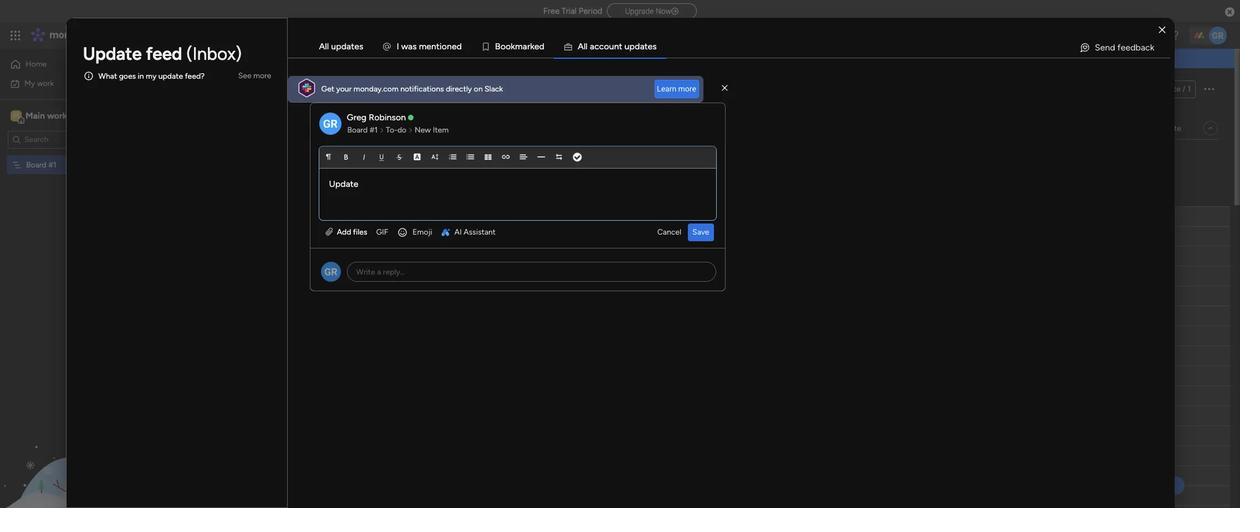Task type: describe. For each thing, give the bounding box(es) containing it.
timeline
[[264, 412, 292, 421]]

0 vertical spatial to
[[675, 53, 683, 64]]

cancel button
[[653, 224, 686, 241]]

all updates link
[[310, 36, 372, 57]]

0 vertical spatial 1
[[1188, 84, 1191, 94]]

set
[[323, 103, 334, 113]]

close image
[[1159, 26, 1166, 34]]

rtl ltr image
[[555, 153, 563, 161]]

assess old project's progress
[[210, 332, 311, 341]]

shareable
[[788, 53, 826, 64]]

due date
[[474, 212, 506, 221]]

a right with
[[782, 53, 786, 64]]

owners,
[[294, 103, 321, 113]]

see for see more
[[238, 71, 252, 80]]

update
[[158, 71, 183, 81]]

invite / 1
[[1162, 84, 1191, 94]]

0 vertical spatial and
[[369, 103, 382, 113]]

1 e from the left
[[427, 41, 432, 52]]

see more
[[506, 103, 539, 112]]

1 c from the left
[[595, 41, 599, 52]]

re-assign tasks to team
[[210, 392, 293, 401]]

my
[[24, 78, 35, 88]]

2 o from the left
[[501, 41, 506, 52]]

0 vertical spatial ai assistant button
[[243, 149, 307, 166]]

d for a l l a c c o u n t u p d a t e s
[[635, 41, 640, 52]]

identify areas for improvement
[[210, 451, 317, 461]]

sort button
[[472, 149, 511, 166]]

slider arrow image
[[380, 125, 384, 136]]

new item link
[[413, 125, 451, 136]]

see for see more
[[506, 103, 519, 112]]

$0
[[719, 272, 727, 280]]

2 n from the left
[[447, 41, 452, 52]]

any
[[199, 103, 212, 113]]

evaluate
[[210, 372, 239, 381]]

update project timeline
[[210, 412, 292, 421]]

1 vertical spatial assistant
[[464, 227, 496, 237]]

Search field
[[326, 150, 359, 165]]

see more
[[238, 71, 271, 80]]

4 e from the left
[[648, 41, 653, 52]]

help
[[1156, 480, 1176, 491]]

4 o from the left
[[604, 41, 609, 52]]

other
[[636, 272, 655, 281]]

1 u from the left
[[609, 41, 614, 52]]

0 horizontal spatial your
[[336, 84, 352, 94]]

1 vertical spatial on
[[474, 84, 483, 94]]

board #1 link
[[346, 125, 380, 136]]

track
[[403, 103, 420, 113]]

board for board #1 link
[[347, 125, 368, 135]]

workspace selection element
[[11, 109, 93, 123]]

3 o from the left
[[506, 41, 511, 52]]

retrieve old project's files
[[210, 312, 299, 321]]

more for see more
[[254, 71, 271, 80]]

home button
[[7, 55, 119, 73]]

tasks
[[246, 392, 264, 401]]

1 horizontal spatial your
[[455, 103, 470, 113]]

Due date field
[[471, 210, 509, 223]]

budget
[[710, 212, 736, 221]]

line image
[[538, 153, 545, 161]]

v2 overdue deadline image
[[455, 271, 464, 281]]

monday
[[49, 29, 87, 42]]

Search in workspace field
[[23, 133, 93, 146]]

dapulse close image
[[1226, 7, 1235, 18]]

1 review from the top
[[210, 292, 235, 301]]

improvement
[[271, 451, 317, 461]]

greg robinson
[[347, 112, 406, 123]]

send feedback button
[[1075, 39, 1159, 57]]

all updates
[[319, 41, 364, 52]]

team's
[[241, 372, 264, 381]]

b
[[495, 41, 501, 52]]

what
[[98, 71, 117, 81]]

0 horizontal spatial updates
[[286, 471, 314, 481]]

free trial period
[[543, 6, 603, 16]]

3 e from the left
[[535, 41, 540, 52]]

manage
[[170, 103, 197, 113]]

2 review from the top
[[210, 491, 235, 501]]

a right a
[[590, 41, 595, 52]]

assess
[[210, 332, 234, 341]]

m
[[13, 111, 19, 120]]

help image
[[1171, 30, 1182, 41]]

0 vertical spatial on
[[716, 53, 726, 64]]

update for update project timeline
[[210, 412, 235, 421]]

invite / 1 button
[[1141, 80, 1196, 98]]

table image
[[484, 153, 492, 161]]

Priority field
[[552, 210, 583, 223]]

0 vertical spatial files
[[353, 227, 367, 237]]

v2 done deadline image
[[455, 232, 464, 242]]

a right b
[[523, 41, 527, 52]]

22
[[494, 233, 502, 241]]

2 e from the left
[[452, 41, 457, 52]]

evaluate team's performance
[[210, 372, 311, 381]]

strikethrough image
[[396, 153, 403, 161]]

&bull; bullets image
[[467, 153, 474, 161]]

get your monday.com notifications directly on slack
[[321, 84, 503, 94]]

update feed (inbox)
[[83, 43, 242, 64]]

1 goals from the top
[[282, 292, 300, 301]]

$500
[[714, 252, 732, 260]]

m for e
[[419, 41, 427, 52]]

w
[[401, 41, 408, 52]]

2 d from the left
[[540, 41, 545, 52]]

lottie animation image
[[0, 396, 141, 508]]

for
[[259, 451, 269, 461]]

greg robinson image
[[1210, 27, 1227, 44]]

due
[[474, 212, 488, 221]]

1 horizontal spatial ai assistant
[[455, 227, 496, 237]]

my work button
[[7, 75, 119, 92]]

0 vertical spatial project
[[472, 103, 497, 113]]

cancel
[[658, 227, 682, 237]]

(inbox)
[[186, 43, 242, 64]]

progress
[[280, 332, 311, 341]]

1 n from the left
[[432, 41, 436, 52]]

timelines
[[336, 103, 367, 113]]

project.
[[241, 103, 267, 113]]

a l l a c c o u n t u p d a t e s
[[578, 41, 657, 52]]

add files
[[335, 227, 367, 237]]

3 n from the left
[[614, 41, 619, 52]]

get
[[321, 84, 334, 94]]

upgrade now link
[[607, 3, 697, 19]]

learn
[[657, 84, 677, 93]]

project's down propose changes and updates at the bottom
[[249, 491, 280, 501]]

tab list containing all updates
[[310, 35, 1171, 58]]

see more link
[[505, 102, 540, 113]]

updates inside tab list
[[331, 41, 364, 52]]

ai logo image
[[441, 228, 450, 237]]

with
[[763, 53, 780, 64]]

this template board is visible to anyone on the web with a shareable link
[[559, 53, 841, 64]]

a right i
[[408, 41, 413, 52]]

period
[[579, 6, 603, 16]]

1 vertical spatial files
[[285, 312, 299, 321]]

1 horizontal spatial ai assistant button
[[437, 224, 500, 241]]

format image
[[325, 153, 332, 161]]

nov for nov 22
[[478, 233, 492, 241]]

i
[[440, 41, 442, 52]]

v2 search image
[[317, 151, 326, 164]]

filter
[[434, 153, 452, 162]]

assign
[[269, 103, 292, 113]]

dapulse attachment image
[[326, 227, 333, 237]]

what goes in my update feed?
[[98, 71, 205, 81]]

the
[[728, 53, 741, 64]]

project's up identify strengths and weaknesses at the bottom of the page
[[248, 332, 279, 341]]

Budget field
[[708, 210, 738, 223]]

0 vertical spatial ai assistant
[[261, 153, 302, 162]]



Task type: vqa. For each thing, say whether or not it's contained in the screenshot.
second T from the right
yes



Task type: locate. For each thing, give the bounding box(es) containing it.
emoji button
[[393, 224, 437, 241]]

ai assistant button down due
[[437, 224, 500, 241]]

1 horizontal spatial n
[[447, 41, 452, 52]]

1. numbers image
[[449, 153, 457, 161]]

see inside see more button
[[238, 71, 252, 80]]

1 horizontal spatial u
[[625, 41, 630, 52]]

1 down gif popup button
[[373, 275, 375, 282]]

1 vertical spatial board #1
[[347, 125, 378, 135]]

1 vertical spatial update
[[210, 412, 235, 421]]

0 horizontal spatial files
[[285, 312, 299, 321]]

on left the
[[716, 53, 726, 64]]

2 goals from the top
[[282, 491, 300, 501]]

0 horizontal spatial board #1
[[26, 160, 56, 169]]

l up template
[[584, 41, 586, 52]]

k
[[511, 41, 515, 52], [530, 41, 535, 52]]

2 vertical spatial board #1
[[26, 160, 56, 169]]

1 t from the left
[[436, 41, 440, 52]]

1 horizontal spatial to
[[675, 53, 683, 64]]

notifications
[[401, 84, 444, 94]]

1 horizontal spatial project
[[472, 103, 497, 113]]

goals down propose changes and updates at the bottom
[[282, 491, 300, 501]]

2 horizontal spatial #1
[[370, 125, 378, 135]]

updates down improvement
[[286, 471, 314, 481]]

old right assess
[[236, 332, 246, 341]]

more for learn more
[[679, 84, 697, 93]]

b o o k m a r k e d
[[495, 41, 545, 52]]

feed
[[146, 43, 182, 64]]

1 horizontal spatial more
[[679, 84, 697, 93]]

board down search in workspace field at the left
[[26, 160, 46, 169]]

0 horizontal spatial of
[[231, 103, 239, 113]]

performance
[[266, 372, 311, 381]]

review
[[210, 292, 235, 301], [210, 491, 235, 501]]

1 review old project's goals from the top
[[210, 292, 300, 301]]

t right w
[[436, 41, 440, 52]]

board up the any
[[169, 77, 221, 101]]

Owner field
[[401, 210, 430, 223]]

2 l from the left
[[586, 41, 588, 52]]

work
[[37, 78, 54, 88]]

assign
[[222, 392, 244, 401]]

size image
[[431, 153, 439, 161]]

upgrade now
[[625, 7, 672, 16]]

1 horizontal spatial update
[[210, 412, 235, 421]]

1 vertical spatial 1
[[373, 275, 375, 282]]

l right a
[[586, 41, 588, 52]]

2 horizontal spatial d
[[635, 41, 640, 52]]

and right changes
[[271, 471, 284, 481]]

project down re-assign tasks to team in the left of the page
[[237, 412, 262, 421]]

old down changes
[[237, 491, 247, 501]]

e right the r at left
[[535, 41, 540, 52]]

2 of from the left
[[422, 103, 429, 113]]

p
[[630, 41, 635, 52]]

align image
[[520, 153, 528, 161]]

manage any type of project. assign owners, set timelines and keep track of where your project stands.
[[170, 103, 524, 113]]

1 horizontal spatial s
[[653, 41, 657, 52]]

hide button
[[515, 149, 556, 166]]

e right i
[[452, 41, 457, 52]]

arrow down image
[[456, 151, 469, 164]]

2 horizontal spatial n
[[614, 41, 619, 52]]

d right i
[[457, 41, 462, 52]]

team
[[275, 392, 293, 401]]

o up template
[[604, 41, 609, 52]]

select product image
[[10, 30, 21, 41]]

identify strengths and weaknesses
[[210, 352, 330, 361]]

#1 left slider arrow image
[[370, 125, 378, 135]]

monday button
[[29, 21, 177, 50]]

0 horizontal spatial t
[[436, 41, 440, 52]]

d up "is"
[[635, 41, 640, 52]]

add view image
[[320, 124, 324, 132]]

and
[[369, 103, 382, 113], [274, 352, 286, 361], [271, 471, 284, 481]]

your right get
[[336, 84, 352, 94]]

#1 for board #1 field
[[225, 77, 246, 101]]

d right the r at left
[[540, 41, 545, 52]]

1 vertical spatial ai assistant
[[455, 227, 496, 237]]

files up progress
[[285, 312, 299, 321]]

old up retrieve old project's files
[[237, 292, 247, 301]]

1 o from the left
[[442, 41, 447, 52]]

ai assistant down calendar button
[[261, 153, 302, 162]]

0 horizontal spatial ai assistant
[[261, 153, 302, 162]]

option
[[0, 155, 141, 157]]

Notes field
[[632, 210, 659, 223]]

u left p
[[609, 41, 614, 52]]

0 horizontal spatial 1
[[373, 275, 375, 282]]

1 nov from the top
[[478, 233, 492, 241]]

Board #1 field
[[166, 77, 249, 101]]

send feedback
[[1095, 42, 1155, 53]]

person button
[[365, 149, 413, 166]]

1 horizontal spatial on
[[716, 53, 726, 64]]

1 vertical spatial goals
[[282, 491, 300, 501]]

nov left 22
[[478, 233, 492, 241]]

to-
[[386, 125, 398, 135]]

2 nov from the top
[[478, 272, 492, 280]]

0 horizontal spatial assistant
[[270, 153, 302, 162]]

board
[[615, 53, 638, 64]]

dapulse x slim image
[[722, 83, 728, 93]]

board down greg
[[347, 125, 368, 135]]

files right add
[[353, 227, 367, 237]]

identify up propose
[[210, 451, 237, 461]]

1 horizontal spatial updates
[[331, 41, 364, 52]]

board #1 down greg
[[347, 125, 378, 135]]

and for weaknesses
[[274, 352, 286, 361]]

emoji
[[413, 227, 432, 237]]

0 vertical spatial update
[[83, 43, 142, 64]]

i w a s m e n t i o n e d
[[397, 41, 462, 52]]

#1 inside the board #1 list box
[[48, 160, 56, 169]]

n up board
[[614, 41, 619, 52]]

1 vertical spatial board
[[347, 125, 368, 135]]

of right track
[[422, 103, 429, 113]]

2 horizontal spatial board
[[347, 125, 368, 135]]

board #1 inside board #1 link
[[347, 125, 378, 135]]

stands.
[[499, 103, 524, 113]]

board #1 up the any
[[169, 77, 246, 101]]

2 horizontal spatial t
[[645, 41, 648, 52]]

o left the r at left
[[501, 41, 506, 52]]

0 vertical spatial review old project's goals
[[210, 292, 300, 301]]

strengths
[[238, 352, 272, 361]]

1 horizontal spatial 1
[[1188, 84, 1191, 94]]

1 vertical spatial identify
[[210, 451, 237, 461]]

#1 inside board #1 link
[[370, 125, 378, 135]]

0 horizontal spatial #1
[[48, 160, 56, 169]]

to right visible
[[675, 53, 683, 64]]

2 k from the left
[[530, 41, 535, 52]]

text color image
[[413, 153, 421, 161]]

0 horizontal spatial u
[[609, 41, 614, 52]]

s
[[413, 41, 417, 52], [653, 41, 657, 52]]

s up visible
[[653, 41, 657, 52]]

0 vertical spatial identify
[[210, 352, 237, 361]]

2 s from the left
[[653, 41, 657, 52]]

2 vertical spatial and
[[271, 471, 284, 481]]

slider arrow image
[[408, 125, 413, 136]]

2 vertical spatial #1
[[48, 160, 56, 169]]

help button
[[1146, 476, 1185, 495]]

board
[[169, 77, 221, 101], [347, 125, 368, 135], [26, 160, 46, 169]]

review down propose
[[210, 491, 235, 501]]

0 horizontal spatial project
[[237, 412, 262, 421]]

1 vertical spatial updates
[[286, 471, 314, 481]]

1 identify from the top
[[210, 352, 237, 361]]

1 k from the left
[[511, 41, 515, 52]]

1 right the /
[[1188, 84, 1191, 94]]

add
[[337, 227, 351, 237]]

0 horizontal spatial n
[[432, 41, 436, 52]]

1 vertical spatial project
[[237, 412, 262, 421]]

propose changes and updates
[[210, 471, 314, 481]]

upgrade
[[625, 7, 654, 16]]

identify for identify areas for improvement
[[210, 451, 237, 461]]

1 vertical spatial review old project's goals
[[210, 491, 300, 501]]

hide
[[533, 153, 549, 162]]

o right b
[[506, 41, 511, 52]]

identify for identify strengths and weaknesses
[[210, 352, 237, 361]]

owner
[[403, 212, 427, 221]]

ai assistant down due
[[455, 227, 496, 237]]

s right w
[[413, 41, 417, 52]]

1 vertical spatial #1
[[370, 125, 378, 135]]

visible
[[648, 53, 673, 64]]

identify up the evaluate
[[210, 352, 237, 361]]

update up what
[[83, 43, 142, 64]]

to-do
[[386, 125, 407, 135]]

project
[[277, 211, 302, 221]]

1 horizontal spatial board #1
[[169, 77, 246, 101]]

board for board #1 field
[[169, 77, 221, 101]]

your down directly
[[455, 103, 470, 113]]

i
[[397, 41, 399, 52]]

date
[[490, 212, 506, 221]]

italic image
[[360, 153, 368, 161]]

0 horizontal spatial on
[[474, 84, 483, 94]]

remove from favorites image
[[273, 83, 284, 95]]

ai right ai logo
[[455, 227, 462, 237]]

priority
[[555, 212, 580, 221]]

2 identify from the top
[[210, 451, 237, 461]]

review old project's goals up retrieve old project's files
[[210, 292, 300, 301]]

0 horizontal spatial ai assistant button
[[243, 149, 307, 166]]

save
[[693, 227, 710, 237]]

bold image
[[342, 153, 350, 161]]

0 vertical spatial updates
[[331, 41, 364, 52]]

underline image
[[378, 153, 386, 161]]

#1 down search in workspace field at the left
[[48, 160, 56, 169]]

o
[[442, 41, 447, 52], [501, 41, 506, 52], [506, 41, 511, 52], [604, 41, 609, 52]]

2 vertical spatial board
[[26, 160, 46, 169]]

greg robinson link
[[347, 112, 406, 123]]

update for update feed (inbox)
[[83, 43, 142, 64]]

1 low from the top
[[560, 271, 575, 281]]

0 horizontal spatial ai
[[261, 153, 269, 162]]

1 of from the left
[[231, 103, 239, 113]]

1 s from the left
[[413, 41, 417, 52]]

1 horizontal spatial k
[[530, 41, 535, 52]]

of
[[231, 103, 239, 113], [422, 103, 429, 113]]

0 vertical spatial assistant
[[270, 153, 302, 162]]

1 vertical spatial and
[[274, 352, 286, 361]]

0 horizontal spatial s
[[413, 41, 417, 52]]

1 l from the left
[[584, 41, 586, 52]]

board #1 down search in workspace field at the left
[[26, 160, 56, 169]]

ai down calendar button
[[261, 153, 269, 162]]

0 vertical spatial goals
[[282, 292, 300, 301]]

1 button
[[352, 266, 388, 286]]

1 horizontal spatial d
[[540, 41, 545, 52]]

board #1 for board #1 link
[[347, 125, 378, 135]]

0 horizontal spatial to
[[266, 392, 273, 401]]

t up "is"
[[645, 41, 648, 52]]

d for i w a s m e n t i o n e d
[[457, 41, 462, 52]]

a right p
[[640, 41, 645, 52]]

nov for nov 28
[[478, 272, 492, 280]]

3 t from the left
[[645, 41, 648, 52]]

1 vertical spatial ai assistant button
[[437, 224, 500, 241]]

invite
[[1162, 84, 1181, 94]]

#1 for board #1 link
[[370, 125, 378, 135]]

and up "performance"
[[274, 352, 286, 361]]

see left more
[[506, 103, 519, 112]]

u
[[609, 41, 614, 52], [625, 41, 630, 52]]

goals up progress
[[282, 292, 300, 301]]

0 vertical spatial review
[[210, 292, 235, 301]]

assistant down calendar button
[[270, 153, 302, 162]]

2 review old project's goals from the top
[[210, 491, 300, 501]]

filter button
[[416, 149, 469, 166]]

1 horizontal spatial #1
[[225, 77, 246, 101]]

0 horizontal spatial m
[[419, 41, 427, 52]]

1 m from the left
[[419, 41, 427, 52]]

1 vertical spatial your
[[455, 103, 470, 113]]

gif
[[376, 227, 388, 237]]

nov
[[478, 233, 492, 241], [478, 272, 492, 280]]

ai assistant button down calendar button
[[243, 149, 307, 166]]

nov 22
[[478, 233, 502, 241]]

weaknesses
[[288, 352, 330, 361]]

nov 28
[[478, 272, 502, 280]]

1 vertical spatial review
[[210, 491, 235, 501]]

collapse board header image
[[1207, 124, 1216, 133]]

0 vertical spatial low
[[560, 271, 575, 281]]

new
[[415, 125, 431, 135]]

type
[[213, 103, 229, 113]]

checklist image
[[573, 154, 582, 161]]

review up retrieve
[[210, 292, 235, 301]]

assistant
[[270, 153, 302, 162], [464, 227, 496, 237]]

review old project's goals down changes
[[210, 491, 300, 501]]

tab list
[[310, 35, 1171, 58]]

main
[[26, 110, 45, 121]]

more up project.
[[254, 71, 271, 80]]

1 vertical spatial ai
[[455, 227, 462, 237]]

m left i
[[419, 41, 427, 52]]

sort
[[490, 153, 505, 162]]

feed?
[[185, 71, 205, 81]]

e
[[427, 41, 432, 52], [452, 41, 457, 52], [535, 41, 540, 52], [648, 41, 653, 52]]

new item
[[415, 125, 449, 135]]

board #1 list box
[[0, 153, 141, 324]]

m left the r at left
[[515, 41, 523, 52]]

1 horizontal spatial of
[[422, 103, 429, 113]]

monday.com
[[354, 84, 399, 94]]

see inside see more link
[[506, 103, 519, 112]]

/
[[1183, 84, 1186, 94]]

2 t from the left
[[619, 41, 623, 52]]

1 horizontal spatial ai
[[455, 227, 462, 237]]

save button
[[688, 224, 714, 241]]

m for a
[[515, 41, 523, 52]]

calendar button
[[265, 119, 313, 137]]

c
[[595, 41, 599, 52], [599, 41, 604, 52]]

board #1 inside list box
[[26, 160, 56, 169]]

updates right the all
[[331, 41, 364, 52]]

and for updates
[[271, 471, 284, 481]]

automate
[[1147, 123, 1182, 133]]

link image
[[502, 153, 510, 161]]

1 vertical spatial to
[[266, 392, 273, 401]]

nov left 28
[[478, 272, 492, 280]]

t
[[436, 41, 440, 52], [619, 41, 623, 52], [645, 41, 648, 52]]

2 c from the left
[[599, 41, 604, 52]]

board #1 for board #1 field
[[169, 77, 246, 101]]

l
[[584, 41, 586, 52], [586, 41, 588, 52]]

#1 up type
[[225, 77, 246, 101]]

0 horizontal spatial update
[[83, 43, 142, 64]]

in
[[138, 71, 144, 81]]

1 horizontal spatial m
[[515, 41, 523, 52]]

0 vertical spatial #1
[[225, 77, 246, 101]]

0 vertical spatial your
[[336, 84, 352, 94]]

n left i
[[432, 41, 436, 52]]

see more button
[[234, 67, 276, 85]]

lottie animation element
[[0, 396, 141, 508]]

learn more
[[657, 84, 697, 93]]

0 vertical spatial board #1
[[169, 77, 246, 101]]

old right retrieve
[[240, 312, 251, 321]]

n right i
[[447, 41, 452, 52]]

1 d from the left
[[457, 41, 462, 52]]

o right w
[[442, 41, 447, 52]]

0 vertical spatial nov
[[478, 233, 492, 241]]

on left slack
[[474, 84, 483, 94]]

2 u from the left
[[625, 41, 630, 52]]

column information image
[[514, 212, 522, 221]]

2 m from the left
[[515, 41, 523, 52]]

to left team
[[266, 392, 273, 401]]

and left keep
[[369, 103, 382, 113]]

board inside list box
[[26, 160, 46, 169]]

u up board
[[625, 41, 630, 52]]

0 vertical spatial more
[[254, 71, 271, 80]]

1 vertical spatial nov
[[478, 272, 492, 280]]

send
[[1095, 42, 1116, 53]]

home
[[26, 59, 47, 69]]

1 horizontal spatial t
[[619, 41, 623, 52]]

1 vertical spatial more
[[679, 84, 697, 93]]

link
[[828, 53, 841, 64]]

0 vertical spatial board
[[169, 77, 221, 101]]

dapulse rightstroke image
[[672, 7, 679, 16]]

e up visible
[[648, 41, 653, 52]]

update﻿
[[329, 179, 359, 189]]

t left p
[[619, 41, 623, 52]]

1 horizontal spatial files
[[353, 227, 367, 237]]

1 horizontal spatial board
[[169, 77, 221, 101]]

assistant down due
[[464, 227, 496, 237]]

more right learn
[[679, 84, 697, 93]]

2 horizontal spatial board #1
[[347, 125, 378, 135]]

of right type
[[231, 103, 239, 113]]

update down re-
[[210, 412, 235, 421]]

e left i
[[427, 41, 432, 52]]

project's up 'assess old project's progress' on the left bottom
[[253, 312, 283, 321]]

review old project's goals
[[210, 292, 300, 301], [210, 491, 300, 501]]

0 vertical spatial see
[[238, 71, 252, 80]]

2 low from the top
[[560, 291, 575, 301]]

notes
[[650, 233, 669, 241]]

1 horizontal spatial assistant
[[464, 227, 496, 237]]

see up project.
[[238, 71, 252, 80]]

0 vertical spatial ai
[[261, 153, 269, 162]]

do
[[398, 125, 407, 135]]

feedback
[[1118, 42, 1155, 53]]

3 d from the left
[[635, 41, 640, 52]]

project down slack
[[472, 103, 497, 113]]

workspace image
[[11, 110, 22, 122]]

free
[[543, 6, 560, 16]]

project's up retrieve old project's files
[[249, 292, 280, 301]]

item
[[433, 125, 449, 135]]



